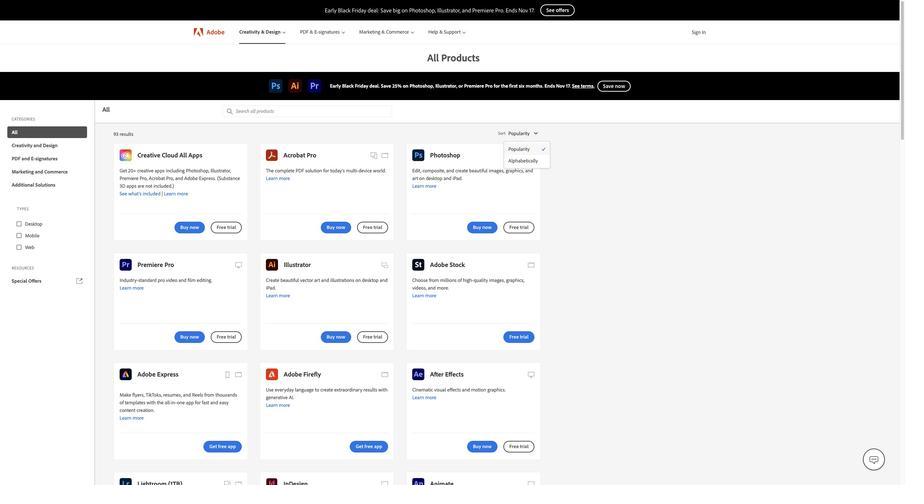 Task type: locate. For each thing, give the bounding box(es) containing it.
art down edit,
[[412, 175, 418, 182]]

popularity right sort
[[508, 130, 530, 137]]

special offers link
[[7, 276, 87, 287]]

0 horizontal spatial e-
[[31, 155, 35, 162]]

1 vertical spatial ipad.
[[266, 285, 276, 292]]

0 vertical spatial 17.
[[530, 7, 535, 14]]

more right the |
[[177, 191, 188, 197]]

learn down industry-
[[120, 285, 131, 292]]

1 horizontal spatial beautiful
[[469, 168, 488, 174]]

acrobat inside the get 20+ creative apps including photoshop, illustrator, premiere pro, acrobat pro, and adobe express. (substance 3d apps are not included.) see what's included | learn more
[[149, 175, 165, 182]]

free inside adobe express "article"
[[218, 444, 227, 450]]

trial inside premiere pro article
[[227, 334, 236, 341]]

0 horizontal spatial 17.
[[530, 7, 535, 14]]

get free app button inside adobe express "article"
[[204, 442, 242, 453]]

indesign image
[[266, 479, 278, 486]]

1 horizontal spatial free
[[365, 444, 373, 450]]

1 vertical spatial popularity
[[508, 146, 530, 153]]

adobe express
[[138, 371, 179, 379]]

learn more link down complete
[[266, 175, 290, 182]]

with right extraordinary
[[378, 387, 388, 394]]

trial for photoshop
[[520, 224, 529, 231]]

1 vertical spatial pdf
[[12, 155, 21, 162]]

additional solutions link
[[7, 179, 87, 191]]

1 vertical spatial illustrator,
[[435, 83, 457, 89]]

1 vertical spatial from
[[204, 392, 214, 399]]

on inside edit, composite, and create beautiful images, graphics, and art on desktop and ipad. learn more
[[419, 175, 425, 182]]

creative cloud all apps
[[138, 151, 202, 159]]

free trial
[[217, 224, 236, 231], [363, 224, 382, 231], [509, 224, 529, 231], [217, 334, 236, 341], [363, 334, 382, 341], [509, 334, 529, 341], [509, 444, 529, 450]]

get for adobe firefly
[[356, 444, 363, 450]]

buy for acrobat pro
[[327, 224, 335, 231]]

0 vertical spatial create
[[455, 168, 468, 174]]

after effects article
[[406, 363, 541, 461]]

acrobat inside article
[[284, 151, 305, 159]]

pro for acrobat pro
[[307, 151, 316, 159]]

images, down popularity "list box" at the right top of the page
[[489, 168, 505, 174]]

0 horizontal spatial results
[[120, 131, 133, 138]]

1 horizontal spatial ends
[[545, 83, 555, 89]]

high-
[[463, 277, 474, 284]]

design inside tree
[[43, 142, 58, 149]]

results right 93
[[120, 131, 133, 138]]

0 horizontal spatial ipad.
[[266, 285, 276, 292]]

tree
[[7, 113, 87, 191]]

1 horizontal spatial art
[[412, 175, 418, 182]]

free trial for premiere pro
[[217, 334, 236, 341]]

2 vertical spatial pro
[[165, 261, 174, 269]]

months.
[[526, 83, 543, 89]]

commerce inside tree
[[44, 168, 68, 175]]

friday left deal:
[[352, 7, 366, 14]]

0 horizontal spatial save
[[381, 7, 392, 14]]

0 horizontal spatial for
[[195, 400, 201, 407]]

more inside cinematic visual effects and motion graphics. learn more
[[425, 395, 436, 401]]

and left film
[[179, 277, 186, 284]]

0 horizontal spatial with
[[147, 400, 156, 407]]

1 horizontal spatial see
[[572, 83, 580, 89]]

results right extraordinary
[[364, 387, 377, 394]]

create beautiful vector art and illustrations on desktop and ipad. learn more
[[266, 277, 388, 299]]

with down tiktoks, in the left bottom of the page
[[147, 400, 156, 407]]

adobe for adobe firefly
[[284, 371, 302, 379]]

edit,
[[412, 168, 421, 174]]

pro, down creative
[[140, 175, 148, 182]]

adobe express image
[[120, 369, 132, 381]]

more inside use everyday language to create extraordinary results with generative ai. learn more
[[279, 402, 290, 409]]

adobe firefly article
[[260, 363, 394, 461]]

commerce down big
[[386, 29, 409, 35]]

learn down the
[[266, 175, 278, 182]]

apps right creative
[[155, 168, 165, 174]]

and up the one
[[183, 392, 191, 399]]

1 horizontal spatial design
[[266, 29, 281, 35]]

1 horizontal spatial get free app
[[356, 444, 382, 450]]

more down creation. on the left of the page
[[133, 415, 144, 422]]

pro, down including
[[166, 175, 174, 182]]

1 vertical spatial create
[[320, 387, 333, 394]]

0 horizontal spatial creativity
[[12, 142, 32, 149]]

0 horizontal spatial commerce
[[44, 168, 68, 175]]

graphics, down alphabetically
[[506, 168, 524, 174]]

& for creativity
[[261, 29, 265, 35]]

premiere right or
[[464, 83, 484, 89]]

0 horizontal spatial the
[[157, 400, 164, 407]]

free trial for after effects
[[509, 444, 529, 450]]

1 horizontal spatial desktop
[[426, 175, 443, 182]]

pro,
[[140, 175, 148, 182], [166, 175, 174, 182]]

friday left the deal.
[[355, 83, 368, 89]]

popularity up alphabetically
[[508, 146, 530, 153]]

adobe for adobe stock
[[430, 261, 448, 269]]

1 get free app from the left
[[209, 444, 236, 450]]

0 horizontal spatial desktop
[[362, 277, 379, 284]]

|
[[162, 191, 163, 197]]

learn more link inside after effects article
[[412, 395, 436, 401]]

1 vertical spatial apps
[[127, 183, 136, 190]]

results
[[120, 131, 133, 138], [364, 387, 377, 394]]

signatures inside dropdown button
[[319, 29, 340, 35]]

learn right the |
[[164, 191, 176, 197]]

learn more link down the content
[[120, 415, 144, 422]]

premiere up standard
[[138, 261, 163, 269]]

1 vertical spatial for
[[323, 168, 329, 174]]

17. right 'pro.'
[[530, 7, 535, 14]]

0 horizontal spatial marketing
[[12, 168, 34, 175]]

marketing inside popup button
[[359, 29, 380, 35]]

learn down the content
[[120, 415, 131, 422]]

1 & from the left
[[261, 29, 265, 35]]

premiere inside the get 20+ creative apps including photoshop, illustrator, premiere pro, acrobat pro, and adobe express. (substance 3d apps are not included.) see what's included | learn more
[[120, 175, 139, 182]]

2 horizontal spatial pro
[[485, 83, 493, 89]]

0 horizontal spatial article
[[113, 473, 248, 486]]

millions
[[440, 277, 457, 284]]

after effects image
[[412, 369, 424, 381]]

and left the more.
[[428, 285, 436, 292]]

1 vertical spatial save
[[603, 83, 614, 89]]

learn down create
[[266, 293, 278, 299]]

buy now button inside creative cloud all apps article
[[174, 222, 205, 234]]

commerce inside popup button
[[386, 29, 409, 35]]

and right fast
[[210, 400, 218, 407]]

0 horizontal spatial beautiful
[[281, 277, 299, 284]]

0 vertical spatial black
[[338, 7, 351, 14]]

1 horizontal spatial get
[[209, 444, 217, 450]]

pro left first
[[485, 83, 493, 89]]

2 get free app button from the left
[[350, 442, 388, 453]]

pdf inside the complete pdf solution for today's multi-device world. learn more
[[296, 168, 304, 174]]

buy inside after effects article
[[473, 444, 481, 450]]

beautiful
[[469, 168, 488, 174], [281, 277, 299, 284]]

2 horizontal spatial get
[[356, 444, 363, 450]]

e- for &
[[314, 29, 319, 35]]

get free app button for express
[[204, 442, 242, 453]]

for left fast
[[195, 400, 201, 407]]

create
[[455, 168, 468, 174], [320, 387, 333, 394]]

buy
[[180, 224, 189, 231], [327, 224, 335, 231], [473, 224, 481, 231], [180, 334, 189, 341], [327, 334, 335, 341], [473, 444, 481, 450]]

free inside adobe stock article
[[509, 334, 519, 341]]

buy now button for acrobat pro
[[321, 222, 351, 234]]

free inside acrobat pro article
[[363, 224, 373, 231]]

1 get free app button from the left
[[204, 442, 242, 453]]

learn more link down create
[[266, 293, 290, 299]]

0 vertical spatial from
[[429, 277, 439, 284]]

are
[[138, 183, 144, 190]]

1 horizontal spatial from
[[429, 277, 439, 284]]

2 get free app from the left
[[356, 444, 382, 450]]

more down create
[[279, 293, 290, 299]]

nov right 'pro.'
[[519, 7, 528, 14]]

marketing for marketing & commerce
[[359, 29, 380, 35]]

buy now inside premiere pro article
[[180, 334, 199, 341]]

pro for premiere pro
[[165, 261, 174, 269]]

from up the more.
[[429, 277, 439, 284]]

0 horizontal spatial get free app
[[209, 444, 236, 450]]

0 horizontal spatial get free app button
[[204, 442, 242, 453]]

marketing up additional
[[12, 168, 34, 175]]

app inside the "adobe firefly" article
[[374, 444, 382, 450]]

1 vertical spatial friday
[[355, 83, 368, 89]]

composite,
[[423, 168, 445, 174]]

1 vertical spatial graphics,
[[506, 277, 525, 284]]

on right illustrations on the left bottom of the page
[[355, 277, 361, 284]]

learn inside use everyday language to create extraordinary results with generative ai. learn more
[[266, 402, 278, 409]]

1 vertical spatial marketing
[[12, 168, 34, 175]]

2 vertical spatial illustrator,
[[211, 168, 231, 174]]

adobe inside "adobe stock" link
[[430, 261, 448, 269]]

nov left see terms. link
[[556, 83, 565, 89]]

0 vertical spatial see
[[572, 83, 580, 89]]

pdf inside dropdown button
[[300, 29, 309, 35]]

1 free from the left
[[218, 444, 227, 450]]

0 horizontal spatial nov
[[519, 7, 528, 14]]

save right terms.
[[603, 83, 614, 89]]

images, inside edit, composite, and create beautiful images, graphics, and art on desktop and ipad. learn more
[[489, 168, 505, 174]]

0 vertical spatial desktop
[[426, 175, 443, 182]]

illustrator, up express. (substance
[[211, 168, 231, 174]]

pdf for pdf & e-signatures
[[300, 29, 309, 35]]

see for what's
[[120, 191, 127, 197]]

1 vertical spatial e-
[[31, 155, 35, 162]]

1 horizontal spatial results
[[364, 387, 377, 394]]

learn more link down generative
[[266, 402, 290, 409]]

free trial button
[[211, 222, 242, 234], [357, 222, 388, 234], [504, 222, 535, 234], [211, 332, 242, 344], [357, 332, 388, 344], [504, 332, 535, 344], [504, 442, 535, 453]]

0 vertical spatial early
[[325, 7, 337, 14]]

desktop
[[25, 221, 42, 228]]

vector
[[300, 277, 313, 284]]

1 horizontal spatial e-
[[314, 29, 319, 35]]

solution
[[305, 168, 322, 174]]

commerce down the 'pdf and e-signatures' link
[[44, 168, 68, 175]]

get for adobe express
[[209, 444, 217, 450]]

1 horizontal spatial create
[[455, 168, 468, 174]]

visual
[[434, 387, 446, 394]]

pdf & e-signatures button
[[293, 20, 352, 44]]

pro up video
[[165, 261, 174, 269]]

the left first
[[501, 83, 508, 89]]

Mobile checkbox
[[13, 230, 80, 242]]

desktop down composite,
[[426, 175, 443, 182]]

0 vertical spatial creativity
[[239, 29, 260, 35]]

pdf & e-signatures
[[300, 29, 340, 35]]

creativity
[[239, 29, 260, 35], [12, 142, 32, 149]]

buy now inside after effects article
[[473, 444, 492, 450]]

free
[[218, 444, 227, 450], [365, 444, 373, 450]]

categories
[[12, 117, 35, 122]]

2 vertical spatial pdf
[[296, 168, 304, 174]]

get free app button inside the "adobe firefly" article
[[350, 442, 388, 453]]

1 vertical spatial early
[[330, 83, 341, 89]]

get free app inside the "adobe firefly" article
[[356, 444, 382, 450]]

buy now button inside acrobat pro article
[[321, 222, 351, 234]]

desktop right illustrations on the left bottom of the page
[[362, 277, 379, 284]]

get free app
[[209, 444, 236, 450], [356, 444, 382, 450]]

learn more link down industry-
[[120, 285, 144, 292]]

make flyers, tiktoks, resumes, and reels from thousands of templates with the all-in-one app for fast and easy content creation. learn more
[[120, 392, 237, 422]]

premiere pro
[[138, 261, 174, 269]]

get free app for firefly
[[356, 444, 382, 450]]

ends right months.
[[545, 83, 555, 89]]

1 horizontal spatial article
[[260, 473, 394, 486]]

including
[[166, 168, 185, 174]]

0 vertical spatial design
[[266, 29, 281, 35]]

1 horizontal spatial acrobat
[[284, 151, 305, 159]]

photoshop, up help
[[409, 7, 436, 14]]

learn more link down videos,
[[412, 293, 436, 299]]

illustrator, left or
[[435, 83, 457, 89]]

creation.
[[137, 408, 154, 414]]

1 vertical spatial art
[[314, 277, 320, 284]]

flyers,
[[132, 392, 145, 399]]

see left terms.
[[572, 83, 580, 89]]

pdf
[[300, 29, 309, 35], [12, 155, 21, 162], [296, 168, 304, 174]]

tree containing all
[[7, 113, 87, 191]]

more inside industry-standard pro video and film editing. learn more
[[133, 285, 144, 292]]

design inside dropdown button
[[266, 29, 281, 35]]

see for terms.
[[572, 83, 580, 89]]

trial inside acrobat pro article
[[374, 224, 382, 231]]

1 vertical spatial creativity
[[12, 142, 32, 149]]

and down including
[[175, 175, 183, 182]]

pdf for pdf and e-signatures
[[12, 155, 21, 162]]

commerce for marketing and commerce
[[44, 168, 68, 175]]

e-
[[314, 29, 319, 35], [31, 155, 35, 162]]

acrobat up complete
[[284, 151, 305, 159]]

of inside choose from millions of high-quality images, graphics, videos, and more. learn more
[[458, 277, 462, 284]]

learn more link inside the "adobe firefly" article
[[266, 402, 290, 409]]

adobe firefly image
[[266, 369, 278, 381]]

with
[[378, 387, 388, 394], [147, 400, 156, 407]]

graphics, inside choose from millions of high-quality images, graphics, videos, and more. learn more
[[506, 277, 525, 284]]

buy now button inside the photoshop article
[[467, 222, 498, 234]]

animate image
[[412, 479, 424, 486]]

apps up what's
[[127, 183, 136, 190]]

images, right quality
[[489, 277, 505, 284]]

free trial button for acrobat pro
[[357, 222, 388, 234]]

learn down the cinematic
[[412, 395, 424, 401]]

0 vertical spatial the
[[501, 83, 508, 89]]

0 vertical spatial ipad.
[[453, 175, 463, 182]]

1 horizontal spatial marketing
[[359, 29, 380, 35]]

Web checkbox
[[13, 242, 80, 254]]

and
[[462, 7, 471, 14], [34, 142, 42, 149], [22, 155, 30, 162], [446, 168, 454, 174], [525, 168, 533, 174], [35, 168, 43, 175], [175, 175, 183, 182], [444, 175, 452, 182], [179, 277, 186, 284], [321, 277, 329, 284], [380, 277, 388, 284], [428, 285, 436, 292], [462, 387, 470, 394], [183, 392, 191, 399], [210, 400, 218, 407]]

lightroom (1tb) image
[[120, 479, 132, 486]]

e- inside dropdown button
[[314, 29, 319, 35]]

popularity
[[508, 130, 530, 137], [508, 146, 530, 153]]

1 horizontal spatial app
[[228, 444, 236, 450]]

free trial inside creative cloud all apps article
[[217, 224, 236, 231]]

free inside the "adobe firefly" article
[[365, 444, 373, 450]]

see inside the get 20+ creative apps including photoshop, illustrator, premiere pro, acrobat pro, and adobe express. (substance 3d apps are not included.) see what's included | learn more
[[120, 191, 127, 197]]

more down videos,
[[425, 293, 436, 299]]

adobe inside adobe link
[[207, 28, 225, 36]]

on down edit,
[[419, 175, 425, 182]]

creative
[[138, 151, 160, 159]]

and right effects at the bottom of page
[[462, 387, 470, 394]]

create down photoshop
[[455, 168, 468, 174]]

art
[[412, 175, 418, 182], [314, 277, 320, 284]]

illustrator, inside the get 20+ creative apps including photoshop, illustrator, premiere pro, acrobat pro, and adobe express. (substance 3d apps are not included.) see what's included | learn more
[[211, 168, 231, 174]]

illustrator, up support
[[437, 7, 461, 14]]

and inside choose from millions of high-quality images, graphics, videos, and more. learn more
[[428, 285, 436, 292]]

art right vector
[[314, 277, 320, 284]]

graphics, right quality
[[506, 277, 525, 284]]

sign
[[692, 29, 701, 35]]

now for acrobat pro
[[336, 224, 345, 231]]

& for pdf
[[310, 29, 313, 35]]

0 horizontal spatial create
[[320, 387, 333, 394]]

3 & from the left
[[382, 29, 385, 35]]

& for help
[[439, 29, 443, 35]]

black left deal:
[[338, 7, 351, 14]]

more down ai.
[[279, 402, 290, 409]]

images, inside choose from millions of high-quality images, graphics, videos, and more. learn more
[[489, 277, 505, 284]]

sign in
[[692, 29, 706, 35]]

0 vertical spatial acrobat
[[284, 151, 305, 159]]

app
[[186, 400, 194, 407], [228, 444, 236, 450], [374, 444, 382, 450]]

free trial for photoshop
[[509, 224, 529, 231]]

and inside the get 20+ creative apps including photoshop, illustrator, premiere pro, acrobat pro, and adobe express. (substance 3d apps are not included.) see what's included | learn more
[[175, 175, 183, 182]]

buy now button for after effects
[[467, 442, 498, 453]]

design
[[266, 29, 281, 35], [43, 142, 58, 149]]

photoshop
[[430, 151, 460, 159]]

trial inside creative cloud all apps article
[[227, 224, 236, 231]]

get inside the "adobe firefly" article
[[356, 444, 363, 450]]

learn more link down edit,
[[412, 183, 436, 190]]

1 horizontal spatial pro
[[307, 151, 316, 159]]

premiere down the 20+
[[120, 175, 139, 182]]

2 popularity from the top
[[508, 146, 530, 153]]

illustrator image
[[266, 259, 278, 271]]

get inside adobe express "article"
[[209, 444, 217, 450]]

free for adobe express
[[218, 444, 227, 450]]

learn down generative
[[266, 402, 278, 409]]

free trial inside illustrator article
[[363, 334, 382, 341]]

17.
[[530, 7, 535, 14], [566, 83, 571, 89]]

included.)
[[154, 183, 174, 190]]

4 & from the left
[[439, 29, 443, 35]]

free inside after effects article
[[509, 444, 519, 450]]

friday for deal.
[[355, 83, 368, 89]]

0 horizontal spatial free
[[218, 444, 227, 450]]

1 vertical spatial black
[[342, 83, 354, 89]]

0 vertical spatial with
[[378, 387, 388, 394]]

1 horizontal spatial 17.
[[566, 83, 571, 89]]

0 horizontal spatial acrobat
[[149, 175, 165, 182]]

acrobat
[[284, 151, 305, 159], [149, 175, 165, 182]]

learn down edit,
[[412, 183, 424, 190]]

2 vertical spatial photoshop,
[[186, 168, 209, 174]]

now inside illustrator article
[[336, 334, 345, 341]]

1 horizontal spatial creativity
[[239, 29, 260, 35]]

video
[[166, 277, 177, 284]]

free trial button for after effects
[[504, 442, 535, 453]]

learn more link down the cinematic
[[412, 395, 436, 401]]

get
[[120, 168, 127, 174], [209, 444, 217, 450], [356, 444, 363, 450]]

all inside article
[[179, 151, 187, 159]]

for left first
[[494, 83, 500, 89]]

1 vertical spatial beautiful
[[281, 277, 299, 284]]

& inside popup button
[[382, 29, 385, 35]]

acrobat up included.)
[[149, 175, 165, 182]]

beautiful inside edit, composite, and create beautiful images, graphics, and art on desktop and ipad. learn more
[[469, 168, 488, 174]]

adobe for adobe express
[[138, 371, 156, 379]]

creativity inside dropdown button
[[239, 29, 260, 35]]

graphics,
[[506, 168, 524, 174], [506, 277, 525, 284]]

0 vertical spatial signatures
[[319, 29, 340, 35]]

creative cloud all apps image
[[120, 150, 132, 161]]

templates
[[125, 400, 145, 407]]

buy inside the photoshop article
[[473, 224, 481, 231]]

videos,
[[412, 285, 427, 292]]

learn more link for adobe firefly
[[266, 402, 290, 409]]

free trial button for premiere pro
[[211, 332, 242, 344]]

now inside acrobat pro article
[[336, 224, 345, 231]]

free trial inside acrobat pro article
[[363, 224, 382, 231]]

now for after effects
[[482, 444, 492, 450]]

2 pro, from the left
[[166, 175, 174, 182]]

ipad. down photoshop
[[453, 175, 463, 182]]

marketing for marketing and commerce
[[12, 168, 34, 175]]

now inside premiere pro article
[[190, 334, 199, 341]]

buy now for illustrator
[[327, 334, 345, 341]]

0 horizontal spatial app
[[186, 400, 194, 407]]

2 horizontal spatial article
[[406, 473, 541, 486]]

creativity inside tree
[[12, 142, 32, 149]]

generative
[[266, 395, 288, 401]]

2 & from the left
[[310, 29, 313, 35]]

adobe stock
[[430, 261, 465, 269]]

cinematic visual effects and motion graphics. learn more
[[412, 387, 506, 401]]

more down industry-
[[133, 285, 144, 292]]

0 vertical spatial marketing
[[359, 29, 380, 35]]

buy now inside illustrator article
[[327, 334, 345, 341]]

learn down videos,
[[412, 293, 424, 299]]

free trial inside premiere pro article
[[217, 334, 236, 341]]

now inside after effects article
[[482, 444, 492, 450]]

save left big
[[381, 7, 392, 14]]

photoshop, right save 25%
[[410, 83, 434, 89]]

buy now button inside illustrator article
[[321, 332, 351, 344]]

of down make
[[120, 400, 124, 407]]

the complete pdf solution for today's multi-device world. learn more
[[266, 168, 386, 182]]

0 vertical spatial results
[[120, 131, 133, 138]]

buy now inside the photoshop article
[[473, 224, 492, 231]]

ends right 'pro.'
[[506, 7, 517, 14]]

pro.
[[495, 7, 504, 14]]

0 vertical spatial popularity
[[508, 130, 530, 137]]

of left high-
[[458, 277, 462, 284]]

2 free from the left
[[365, 444, 373, 450]]

results inside use everyday language to create extraordinary results with generative ai. learn more
[[364, 387, 377, 394]]

buy inside premiere pro article
[[180, 334, 189, 341]]

adobe express article
[[113, 363, 248, 461]]

create inside use everyday language to create extraordinary results with generative ai. learn more
[[320, 387, 333, 394]]

0 vertical spatial graphics,
[[506, 168, 524, 174]]

language
[[295, 387, 314, 394]]

included
[[143, 191, 161, 197]]

creative
[[137, 168, 154, 174]]

marketing down deal:
[[359, 29, 380, 35]]

see down 3d
[[120, 191, 127, 197]]

pdf and e-signatures link
[[7, 153, 87, 165]]

0 vertical spatial beautiful
[[469, 168, 488, 174]]

article
[[113, 473, 248, 486], [260, 473, 394, 486], [406, 473, 541, 486]]

93
[[113, 131, 118, 138]]

free for photoshop
[[509, 224, 519, 231]]

premiere pro article
[[113, 253, 248, 351]]

buy now button
[[174, 222, 205, 234], [321, 222, 351, 234], [467, 222, 498, 234], [174, 332, 205, 344], [321, 332, 351, 344], [467, 442, 498, 453]]

0 horizontal spatial pro,
[[140, 175, 148, 182]]

now inside creative cloud all apps article
[[190, 224, 199, 231]]

create right to at the bottom left of the page
[[320, 387, 333, 394]]

trial inside illustrator article
[[374, 334, 382, 341]]

1 horizontal spatial of
[[458, 277, 462, 284]]

more down complete
[[279, 175, 290, 182]]

thousands
[[215, 392, 237, 399]]

1 vertical spatial 17.
[[566, 83, 571, 89]]

creativity for creativity & design
[[239, 29, 260, 35]]

adobe inside adobe firefly link
[[284, 371, 302, 379]]

and down the pdf and e-signatures
[[35, 168, 43, 175]]

1 vertical spatial nov
[[556, 83, 565, 89]]

1 vertical spatial signatures
[[35, 155, 58, 162]]

and down composite,
[[444, 175, 452, 182]]

0 horizontal spatial art
[[314, 277, 320, 284]]

& inside dropdown button
[[439, 29, 443, 35]]

buy now
[[180, 224, 199, 231], [327, 224, 345, 231], [473, 224, 492, 231], [180, 334, 199, 341], [327, 334, 345, 341], [473, 444, 492, 450]]

1 horizontal spatial get free app button
[[350, 442, 388, 453]]

signatures for pdf & e-signatures
[[319, 29, 340, 35]]

photoshop, down apps
[[186, 168, 209, 174]]

0 vertical spatial art
[[412, 175, 418, 182]]

trial
[[227, 224, 236, 231], [374, 224, 382, 231], [520, 224, 529, 231], [227, 334, 236, 341], [374, 334, 382, 341], [520, 334, 529, 341], [520, 444, 529, 450]]



Task type: describe. For each thing, give the bounding box(es) containing it.
buy now for after effects
[[473, 444, 492, 450]]

learn inside make flyers, tiktoks, resumes, and reels from thousands of templates with the all-in-one app for fast and easy content creation. learn more
[[120, 415, 131, 422]]

cloud
[[162, 151, 178, 159]]

sort
[[498, 131, 506, 136]]

acrobat pro link
[[266, 150, 316, 161]]

special
[[12, 278, 27, 285]]

more inside make flyers, tiktoks, resumes, and reels from thousands of templates with the all-in-one app for fast and easy content creation. learn more
[[133, 415, 144, 422]]

extraordinary
[[334, 387, 362, 394]]

and down photoshop
[[446, 168, 454, 174]]

marketing & commerce
[[359, 29, 409, 35]]

use everyday language to create extraordinary results with generative ai. learn more
[[266, 387, 388, 409]]

commerce for marketing & commerce
[[386, 29, 409, 35]]

the inside make flyers, tiktoks, resumes, and reels from thousands of templates with the all-in-one app for fast and easy content creation. learn more
[[157, 400, 164, 407]]

free trial button inside adobe stock article
[[504, 332, 535, 344]]

learn more link for acrobat pro
[[266, 175, 290, 182]]

trial for acrobat pro
[[374, 224, 382, 231]]

early for early black friday deal. save 25% on photoshop, illustrator, or premiere pro for the first six months. ends nov 17. see terms.
[[330, 83, 341, 89]]

with inside use everyday language to create extraordinary results with generative ai. learn more
[[378, 387, 388, 394]]

e- for and
[[31, 155, 35, 162]]

art inside create beautiful vector art and illustrations on desktop and ipad. learn more
[[314, 277, 320, 284]]

adobe firefly link
[[266, 369, 321, 381]]

popularity list box
[[504, 143, 550, 167]]

special offers
[[12, 278, 41, 285]]

black for early black friday deal. save 25% on photoshop, illustrator, or premiere pro for the first six months. ends nov 17. see terms.
[[342, 83, 354, 89]]

reels
[[192, 392, 203, 399]]

creativity & design
[[239, 29, 281, 35]]

buy for premiere pro
[[180, 334, 189, 341]]

and down alphabetically
[[525, 168, 533, 174]]

sign in button
[[691, 26, 707, 38]]

1 pro, from the left
[[140, 175, 148, 182]]

all inside 'link'
[[12, 129, 18, 136]]

easy
[[219, 400, 229, 407]]

photoshop image
[[412, 150, 424, 161]]

all-
[[165, 400, 171, 407]]

adobe stock article
[[406, 253, 541, 351]]

0 vertical spatial pro
[[485, 83, 493, 89]]

marketing and commerce link
[[7, 166, 87, 178]]

pdf and e-signatures
[[12, 155, 58, 162]]

multi-
[[346, 168, 359, 174]]

on right big
[[402, 7, 408, 14]]

free trial for acrobat pro
[[363, 224, 382, 231]]

more inside choose from millions of high-quality images, graphics, videos, and more. learn more
[[425, 293, 436, 299]]

illustrator link
[[266, 259, 311, 271]]

marketing & commerce button
[[352, 20, 421, 44]]

learn inside create beautiful vector art and illustrations on desktop and ipad. learn more
[[266, 293, 278, 299]]

1 article from the left
[[113, 473, 248, 486]]

illustrator
[[284, 261, 311, 269]]

photoshop article
[[406, 143, 541, 241]]

free trial button for photoshop
[[504, 222, 535, 234]]

learn inside the complete pdf solution for today's multi-device world. learn more
[[266, 175, 278, 182]]

early for early black friday deal: save big on photoshop, illustrator, and premiere pro. ends nov 17.
[[325, 7, 337, 14]]

buy now inside creative cloud all apps article
[[180, 224, 199, 231]]

beautiful inside create beautiful vector art and illustrations on desktop and ipad. learn more
[[281, 277, 299, 284]]

for inside make flyers, tiktoks, resumes, and reels from thousands of templates with the all-in-one app for fast and easy content creation. learn more
[[195, 400, 201, 407]]

world.
[[373, 168, 386, 174]]

on right save 25%
[[403, 83, 409, 89]]

adobe express link
[[120, 369, 179, 381]]

creativity and design
[[12, 142, 58, 149]]

buy now for photoshop
[[473, 224, 492, 231]]

free trial button for illustrator
[[357, 332, 388, 344]]

buy now button for photoshop
[[467, 222, 498, 234]]

to
[[315, 387, 319, 394]]

and left illustrations on the left bottom of the page
[[321, 277, 329, 284]]

photoshop link
[[412, 150, 460, 161]]

free trial for illustrator
[[363, 334, 382, 341]]

learn more link right the |
[[164, 191, 188, 197]]

early black friday deal: save big on photoshop, illustrator, and premiere pro. ends nov 17.
[[325, 7, 535, 14]]

premiere left 'pro.'
[[472, 7, 494, 14]]

quality
[[474, 277, 488, 284]]

acrobat pro image
[[266, 150, 278, 161]]

firefly
[[303, 371, 321, 379]]

trial for after effects
[[520, 444, 529, 450]]

six
[[519, 83, 525, 89]]

signatures for pdf and e-signatures
[[35, 155, 58, 162]]

film
[[188, 277, 196, 284]]

buy for photoshop
[[473, 224, 481, 231]]

premiere pro image
[[120, 259, 132, 271]]

now for photoshop
[[482, 224, 492, 231]]

and up help & support dropdown button
[[462, 7, 471, 14]]

the
[[266, 168, 274, 174]]

0 vertical spatial save
[[381, 7, 392, 14]]

app for adobe firefly
[[374, 444, 382, 450]]

desktop inside create beautiful vector art and illustrations on desktop and ipad. learn more
[[362, 277, 379, 284]]

trial for premiere pro
[[227, 334, 236, 341]]

93 results
[[113, 131, 133, 138]]

illustrator article
[[260, 253, 394, 351]]

from inside make flyers, tiktoks, resumes, and reels from thousands of templates with the all-in-one app for fast and easy content creation. learn more
[[204, 392, 214, 399]]

illustrations
[[330, 277, 354, 284]]

photoshop, inside the get 20+ creative apps including photoshop, illustrator, premiere pro, acrobat pro, and adobe express. (substance 3d apps are not included.) see what's included | learn more
[[186, 168, 209, 174]]

learn more link for photoshop
[[412, 183, 436, 190]]

get 20+ creative apps including photoshop, illustrator, premiere pro, acrobat pro, and adobe express. (substance 3d apps are not included.) see what's included | learn more
[[120, 168, 240, 197]]

after
[[430, 371, 444, 379]]

1 horizontal spatial nov
[[556, 83, 565, 89]]

learn inside the get 20+ creative apps including photoshop, illustrator, premiere pro, acrobat pro, and adobe express. (substance 3d apps are not included.) see what's included | learn more
[[164, 191, 176, 197]]

web
[[25, 244, 34, 251]]

all products
[[427, 51, 480, 64]]

and inside cinematic visual effects and motion graphics. learn more
[[462, 387, 470, 394]]

0 horizontal spatial apps
[[127, 183, 136, 190]]

desktop inside edit, composite, and create beautiful images, graphics, and art on desktop and ipad. learn more
[[426, 175, 443, 182]]

free for acrobat pro
[[363, 224, 373, 231]]

solutions
[[35, 182, 55, 188]]

mobile
[[25, 233, 40, 239]]

design for creativity and design
[[43, 142, 58, 149]]

graphics.
[[487, 387, 506, 394]]

offers
[[28, 278, 41, 285]]

create
[[266, 277, 279, 284]]

for inside the complete pdf solution for today's multi-device world. learn more
[[323, 168, 329, 174]]

trial inside adobe stock article
[[520, 334, 529, 341]]

now for illustrator
[[336, 334, 345, 341]]

and up the pdf and e-signatures
[[34, 142, 42, 149]]

and down the creativity and design
[[22, 155, 30, 162]]

art inside edit, composite, and create beautiful images, graphics, and art on desktop and ipad. learn more
[[412, 175, 418, 182]]

adobe firefly
[[284, 371, 321, 379]]

ipad. inside create beautiful vector art and illustrations on desktop and ipad. learn more
[[266, 285, 276, 292]]

2 article from the left
[[260, 473, 394, 486]]

terms.
[[581, 83, 595, 89]]

creativity for creativity and design
[[12, 142, 32, 149]]

resources
[[12, 266, 34, 271]]

premiere inside article
[[138, 261, 163, 269]]

Search all products search field
[[222, 106, 392, 117]]

creativity and design link
[[7, 140, 87, 151]]

marketing and commerce
[[12, 168, 68, 175]]

0 vertical spatial illustrator,
[[437, 7, 461, 14]]

ipad. inside edit, composite, and create beautiful images, graphics, and art on desktop and ipad. learn more
[[453, 175, 463, 182]]

on inside create beautiful vector art and illustrations on desktop and ipad. learn more
[[355, 277, 361, 284]]

free for adobe firefly
[[365, 444, 373, 450]]

of inside make flyers, tiktoks, resumes, and reels from thousands of templates with the all-in-one app for fast and easy content creation. learn more
[[120, 400, 124, 407]]

buy now button for illustrator
[[321, 332, 351, 344]]

choose from millions of high-quality images, graphics, videos, and more. learn more
[[412, 277, 525, 299]]

learn more link for adobe stock
[[412, 293, 436, 299]]

stock
[[450, 261, 465, 269]]

everyday
[[275, 387, 294, 394]]

more.
[[437, 285, 449, 292]]

popularity inside "list box"
[[508, 146, 530, 153]]

learn inside cinematic visual effects and motion graphics. learn more
[[412, 395, 424, 401]]

apps
[[188, 151, 202, 159]]

more inside the get 20+ creative apps including photoshop, illustrator, premiere pro, acrobat pro, and adobe express. (substance 3d apps are not included.) see what's included | learn more
[[177, 191, 188, 197]]

buy inside creative cloud all apps article
[[180, 224, 189, 231]]

1 popularity from the top
[[508, 130, 530, 137]]

buy for after effects
[[473, 444, 481, 450]]

adobe link
[[186, 20, 232, 44]]

cinematic
[[412, 387, 433, 394]]

learn more link for adobe express
[[120, 415, 144, 422]]

3d
[[120, 183, 125, 190]]

and left choose
[[380, 277, 388, 284]]

free for premiere pro
[[217, 334, 226, 341]]

resumes,
[[163, 392, 182, 399]]

get free app button for firefly
[[350, 442, 388, 453]]

get inside the get 20+ creative apps including photoshop, illustrator, premiere pro, acrobat pro, and adobe express. (substance 3d apps are not included.) see what's included | learn more
[[120, 168, 127, 174]]

Desktop checkbox
[[13, 218, 80, 230]]

deal:
[[368, 7, 379, 14]]

creative cloud all apps link
[[120, 150, 202, 161]]

see what's included link
[[120, 191, 161, 197]]

1 vertical spatial photoshop,
[[410, 83, 434, 89]]

adobe inside the get 20+ creative apps including photoshop, illustrator, premiere pro, acrobat pro, and adobe express. (substance 3d apps are not included.) see what's included | learn more
[[184, 175, 198, 182]]

learn inside choose from millions of high-quality images, graphics, videos, and more. learn more
[[412, 293, 424, 299]]

1 vertical spatial ends
[[545, 83, 555, 89]]

express
[[157, 371, 179, 379]]

and inside industry-standard pro video and film editing. learn more
[[179, 277, 186, 284]]

app for adobe express
[[228, 444, 236, 450]]

editing.
[[197, 277, 212, 284]]

free for illustrator
[[363, 334, 373, 341]]

0 vertical spatial for
[[494, 83, 500, 89]]

friday for deal:
[[352, 7, 366, 14]]

additional solutions
[[12, 182, 55, 188]]

creative cloud all apps article
[[113, 143, 248, 241]]

all tree item
[[7, 127, 87, 138]]

design for creativity & design
[[266, 29, 281, 35]]

adobe stock link
[[412, 259, 465, 271]]

1 horizontal spatial save
[[603, 83, 614, 89]]

save now
[[603, 83, 625, 89]]

create inside edit, composite, and create beautiful images, graphics, and art on desktop and ipad. learn more
[[455, 168, 468, 174]]

acrobat pro article
[[260, 143, 394, 241]]

buy now for premiere pro
[[180, 334, 199, 341]]

more inside create beautiful vector art and illustrations on desktop and ipad. learn more
[[279, 293, 290, 299]]

free trial inside adobe stock article
[[509, 334, 529, 341]]

fast
[[202, 400, 209, 407]]

more inside edit, composite, and create beautiful images, graphics, and art on desktop and ipad. learn more
[[425, 183, 436, 190]]

premiere pro link
[[120, 259, 174, 271]]

buy for illustrator
[[327, 334, 335, 341]]

app inside make flyers, tiktoks, resumes, and reels from thousands of templates with the all-in-one app for fast and easy content creation. learn more
[[186, 400, 194, 407]]

or
[[458, 83, 463, 89]]

trial for illustrator
[[374, 334, 382, 341]]

deal.
[[369, 83, 380, 89]]

learn inside edit, composite, and create beautiful images, graphics, and art on desktop and ipad. learn more
[[412, 183, 424, 190]]

more inside the complete pdf solution for today's multi-device world. learn more
[[279, 175, 290, 182]]

from inside choose from millions of high-quality images, graphics, videos, and more. learn more
[[429, 277, 439, 284]]

learn inside industry-standard pro video and film editing. learn more
[[120, 285, 131, 292]]

motion
[[471, 387, 486, 394]]

buy now for acrobat pro
[[327, 224, 345, 231]]

complete
[[275, 168, 295, 174]]

products
[[441, 51, 480, 64]]

make
[[120, 392, 131, 399]]

buy now button for premiere pro
[[174, 332, 205, 344]]

big
[[393, 7, 400, 14]]

device
[[359, 168, 372, 174]]

learn more link for illustrator
[[266, 293, 290, 299]]

save now link
[[598, 81, 631, 92]]

0 horizontal spatial ends
[[506, 7, 517, 14]]

learn more link for after effects
[[412, 395, 436, 401]]

popularity button
[[508, 128, 538, 139]]

with inside make flyers, tiktoks, resumes, and reels from thousands of templates with the all-in-one app for fast and easy content creation. learn more
[[147, 400, 156, 407]]

free for after effects
[[509, 444, 519, 450]]

pro
[[158, 277, 165, 284]]

ai.
[[289, 395, 294, 401]]

3 article from the left
[[406, 473, 541, 486]]

graphics, inside edit, composite, and create beautiful images, graphics, and art on desktop and ipad. learn more
[[506, 168, 524, 174]]

choose
[[412, 277, 428, 284]]

adobe stock image
[[412, 259, 424, 271]]

get free app for express
[[209, 444, 236, 450]]

types
[[17, 207, 29, 212]]

& for marketing
[[382, 29, 385, 35]]

first
[[509, 83, 518, 89]]

0 vertical spatial apps
[[155, 168, 165, 174]]

now for premiere pro
[[190, 334, 199, 341]]

early black friday deal. save 25% on photoshop, illustrator, or premiere pro for the first six months. ends nov 17. see terms.
[[330, 83, 595, 89]]

black for early black friday deal: save big on photoshop, illustrator, and premiere pro. ends nov 17.
[[338, 7, 351, 14]]

free inside creative cloud all apps article
[[217, 224, 226, 231]]

0 vertical spatial photoshop,
[[409, 7, 436, 14]]

learn more link for premiere pro
[[120, 285, 144, 292]]

in
[[702, 29, 706, 35]]



Task type: vqa. For each thing, say whether or not it's contained in the screenshot.


